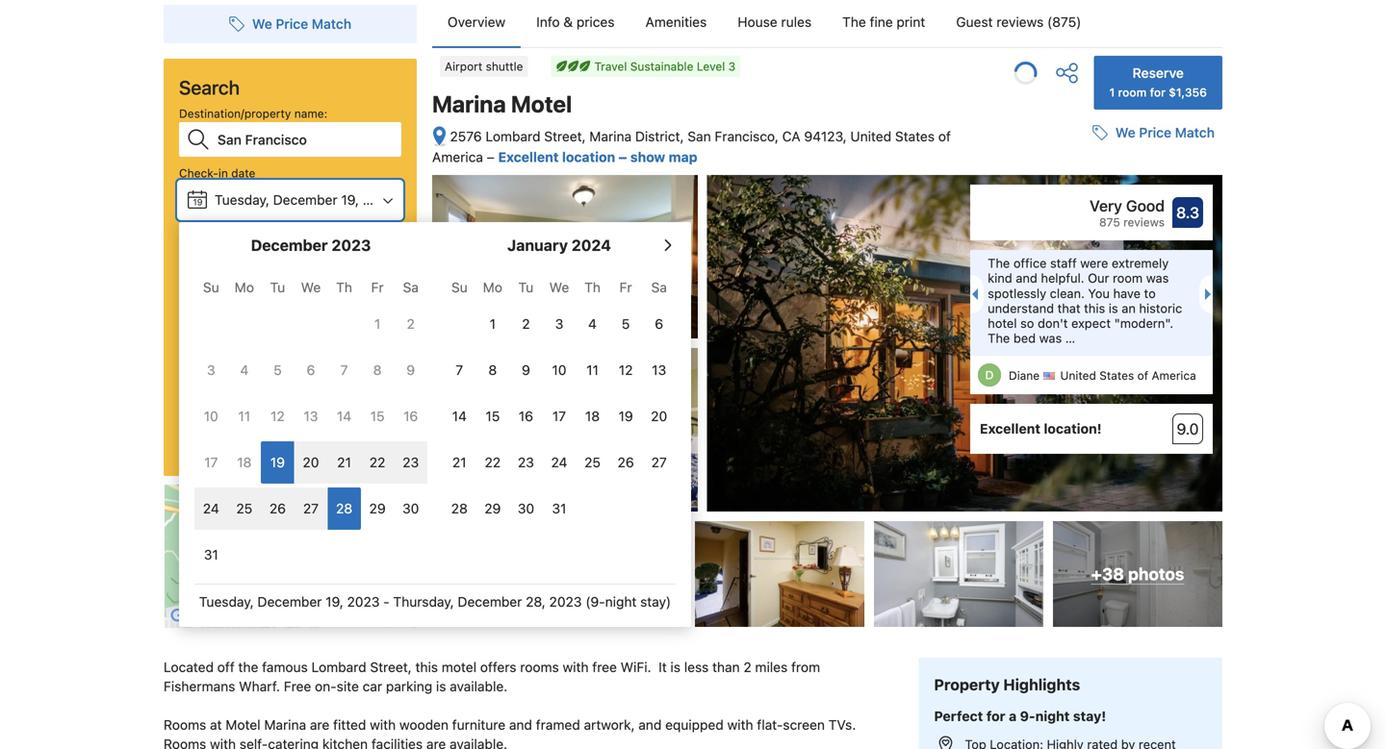 Task type: describe. For each thing, give the bounding box(es) containing it.
9 for 9 december 2023 "option"
[[407, 362, 415, 378]]

guest reviews (875)
[[956, 14, 1081, 30]]

11 for "11 january 2024" checkbox
[[586, 362, 599, 378]]

states inside 2576 lombard street, marina district, san francisco, ca 94123, united states of america
[[895, 129, 935, 144]]

reserve
[[1133, 65, 1184, 81]]

1 for january 2024
[[490, 316, 496, 332]]

map
[[669, 149, 698, 165]]

1 rooms from the top
[[164, 718, 206, 734]]

fr for 2024
[[620, 280, 632, 296]]

25 for the 25 december 2023 option
[[236, 501, 252, 517]]

price for bottommost we price match dropdown button
[[1139, 125, 1172, 141]]

0 vertical spatial motel
[[511, 90, 572, 117]]

office
[[1014, 256, 1047, 271]]

highlights
[[1004, 676, 1080, 695]]

we price match for we price match dropdown button in the the search section
[[252, 16, 351, 32]]

thursday, inside thursday, december 28, 2023 button
[[215, 250, 276, 266]]

catering
[[268, 737, 319, 750]]

offers
[[480, 660, 517, 676]]

16 for 16 january 2024 option
[[519, 409, 533, 425]]

2 vertical spatial the
[[988, 331, 1010, 346]]

shuttle
[[486, 60, 523, 73]]

28 for 27
[[336, 501, 352, 517]]

9- inside the search section
[[179, 282, 192, 296]]

staff
[[1050, 256, 1077, 271]]

december for tuesday, december 19, 2023 - thursday, december 28, 2023 (9-night stay)
[[258, 594, 322, 610]]

th for 2023
[[336, 280, 352, 296]]

airport shuttle
[[445, 60, 523, 73]]

2024
[[572, 236, 611, 255]]

22 December 2023 checkbox
[[361, 442, 394, 484]]

23 January 2024 checkbox
[[509, 442, 543, 484]]

19, for tuesday, december 19, 2023 - thursday, december 28, 2023 (9-night stay)
[[326, 594, 343, 610]]

30 December 2023 checkbox
[[394, 488, 427, 530]]

name:
[[294, 107, 328, 120]]

1 horizontal spatial thursday,
[[393, 594, 454, 610]]

screen
[[783, 718, 825, 734]]

prices
[[577, 14, 615, 30]]

info & prices
[[536, 14, 615, 30]]

it
[[659, 660, 667, 676]]

8 for 8 january 2024 checkbox at the left of the page
[[489, 362, 497, 378]]

so
[[1020, 316, 1034, 331]]

on-
[[315, 679, 337, 695]]

scored 9.0 element
[[1173, 414, 1203, 445]]

united states of america
[[1060, 369, 1196, 383]]

2 for january 2024
[[522, 316, 530, 332]]

1 – from the left
[[487, 149, 495, 165]]

20 for 20 option
[[303, 455, 319, 471]]

reviews inside very good 875 reviews
[[1124, 216, 1165, 229]]

to
[[1144, 286, 1156, 301]]

su for january
[[451, 280, 468, 296]]

wooden
[[399, 718, 449, 734]]

1 vertical spatial 28,
[[526, 594, 546, 610]]

excellent location!
[[980, 421, 1102, 437]]

reserve 1 room for $1,356
[[1109, 65, 1207, 99]]

24 for 24 option
[[203, 501, 219, 517]]

guest reviews (875) link
[[941, 0, 1097, 47]]

11 December 2023 checkbox
[[228, 396, 261, 438]]

homes
[[231, 355, 267, 369]]

fine
[[870, 14, 893, 30]]

the for the office staff were extremely kind and helpful. our room was spotlessly clean. you have to understand that this is an historic hotel so don't expect "modern". the bed was …
[[988, 256, 1010, 271]]

have
[[1113, 286, 1141, 301]]

1 horizontal spatial is
[[670, 660, 681, 676]]

0 horizontal spatial are
[[310, 718, 330, 734]]

stay!
[[1073, 709, 1106, 725]]

airport
[[445, 60, 482, 73]]

1 vertical spatial was
[[1039, 331, 1062, 346]]

previous image
[[967, 289, 978, 300]]

facilities
[[371, 737, 423, 750]]

9-night stay
[[179, 282, 245, 296]]

1 vertical spatial excellent
[[980, 421, 1041, 437]]

20 cell
[[294, 438, 328, 484]]

12 January 2024 checkbox
[[609, 349, 643, 392]]

self-
[[240, 737, 268, 750]]

street, inside 2576 lombard street, marina district, san francisco, ca 94123, united states of america
[[544, 129, 586, 144]]

12 for the 12 december 2023 checkbox
[[271, 409, 285, 425]]

francisco,
[[715, 129, 779, 144]]

21 cell
[[328, 438, 361, 484]]

good
[[1126, 197, 1165, 215]]

marina inside "located off the famous lombard street, this motel offers rooms with free wifi.  it is less than 2 miles from fishermans wharf. free on-site car parking is available. rooms at motel marina are fitted with wooden furniture and framed artwork, and equipped with flat-screen tvs. rooms with self-catering kitchen facilities are availab"
[[264, 718, 306, 734]]

1 vertical spatial states
[[1100, 369, 1134, 383]]

entire
[[196, 355, 228, 369]]

5 for 5 december 2023 option
[[274, 362, 282, 378]]

were
[[1080, 256, 1108, 271]]

property
[[934, 676, 1000, 695]]

kitchen
[[322, 737, 368, 750]]

13 for the 13 checkbox
[[304, 409, 318, 425]]

28 for 21
[[451, 501, 468, 517]]

24 December 2023 checkbox
[[194, 488, 228, 530]]

1 horizontal spatial of
[[1138, 369, 1149, 383]]

entire homes & apartments
[[196, 355, 344, 369]]

2023 for tuesday, december 19, 2023 - thursday, december 28, 2023 (9-night stay)
[[347, 594, 380, 610]]

8 December 2023 checkbox
[[361, 349, 394, 392]]

site
[[337, 679, 359, 695]]

equipped
[[665, 718, 724, 734]]

1 vertical spatial united
[[1060, 369, 1096, 383]]

1 December 2023 checkbox
[[361, 303, 394, 346]]

0 horizontal spatial excellent
[[498, 149, 559, 165]]

furniture
[[452, 718, 506, 734]]

1 for december 2023
[[374, 316, 381, 332]]

2 December 2023 checkbox
[[394, 303, 427, 346]]

2 inside "located off the famous lombard street, this motel offers rooms with free wifi.  it is less than 2 miles from fishermans wharf. free on-site car parking is available. rooms at motel marina are fitted with wooden furniture and framed artwork, and equipped with flat-screen tvs. rooms with self-catering kitchen facilities are availab"
[[744, 660, 752, 676]]

very
[[1090, 197, 1122, 215]]

14 for '14 january 2024' option
[[452, 409, 467, 425]]

check-in date
[[179, 167, 255, 180]]

– excellent location – show map
[[487, 149, 698, 165]]

17 December 2023 checkbox
[[194, 442, 228, 484]]

9 January 2024 checkbox
[[509, 349, 543, 392]]

marina motel
[[432, 90, 572, 117]]

26 December 2023 checkbox
[[261, 488, 294, 530]]

scored 8.3 element
[[1173, 197, 1203, 228]]

26 January 2024 checkbox
[[609, 442, 643, 484]]

30 for 30 january 2024 checkbox
[[518, 501, 534, 517]]

0 vertical spatial 17
[[552, 409, 566, 425]]

1 vertical spatial we price match button
[[1085, 116, 1223, 150]]

8 for 8 december 2023 checkbox
[[373, 362, 382, 378]]

+38
[[1091, 565, 1124, 584]]

2 horizontal spatial night
[[1035, 709, 1070, 725]]

+38 photos
[[1091, 565, 1184, 584]]

understand
[[988, 301, 1054, 316]]

guest
[[956, 14, 993, 30]]

16 December 2023 checkbox
[[394, 396, 427, 438]]

12 December 2023 checkbox
[[261, 396, 294, 438]]

tuesday, for tuesday, december 19, 2023 - thursday, december 28, 2023 (9-night stay)
[[199, 594, 254, 610]]

mo for december
[[235, 280, 254, 296]]

this inside "located off the famous lombard street, this motel offers rooms with free wifi.  it is less than 2 miles from fishermans wharf. free on-site car parking is available. rooms at motel marina are fitted with wooden furniture and framed artwork, and equipped with flat-screen tvs. rooms with self-catering kitchen facilities are availab"
[[415, 660, 438, 676]]

0 horizontal spatial and
[[509, 718, 532, 734]]

5 for 5 january 2024 option
[[622, 316, 630, 332]]

house rules link
[[722, 0, 827, 47]]

1 horizontal spatial match
[[1175, 125, 1215, 141]]

miles
[[755, 660, 788, 676]]

of inside 2576 lombard street, marina district, san francisco, ca 94123, united states of america
[[938, 129, 951, 144]]

(9-
[[586, 594, 605, 610]]

28, inside button
[[347, 250, 367, 266]]

15 for 15 december 2023 option
[[370, 409, 385, 425]]

amenities
[[645, 14, 707, 30]]

14 December 2023 checkbox
[[328, 396, 361, 438]]

7 January 2024 checkbox
[[443, 349, 476, 392]]

tuesday, december 19, 2023 - thursday, december 28, 2023 (9-night stay)
[[199, 594, 671, 610]]

0 horizontal spatial is
[[436, 679, 446, 695]]

hotel
[[988, 316, 1017, 331]]

12 for 12 checkbox
[[619, 362, 633, 378]]

property highlights
[[934, 676, 1080, 695]]

rules
[[781, 14, 812, 30]]

travel
[[594, 60, 627, 73]]

0 vertical spatial 19
[[193, 197, 203, 207]]

overview link
[[432, 0, 521, 47]]

0 vertical spatial reviews
[[997, 14, 1044, 30]]

23 December 2023 checkbox
[[394, 442, 427, 484]]

18 December 2023 checkbox
[[228, 442, 261, 484]]

date for check-out date
[[239, 224, 264, 238]]

we price match button inside the search section
[[221, 7, 359, 41]]

25 January 2024 checkbox
[[576, 442, 609, 484]]

29 for 29 december 2023 "option"
[[369, 501, 386, 517]]

2 January 2024 checkbox
[[509, 303, 543, 346]]

an
[[1122, 301, 1136, 316]]

21 for 21 option on the left of page
[[452, 455, 467, 471]]

wifi.
[[621, 660, 651, 676]]

house rules
[[738, 14, 812, 30]]

1 vertical spatial america
[[1152, 369, 1196, 383]]

27 January 2024 checkbox
[[643, 442, 676, 484]]

fishermans
[[164, 679, 235, 695]]

than
[[712, 660, 740, 676]]

11 January 2024 checkbox
[[576, 349, 609, 392]]

1 vertical spatial 17
[[204, 455, 218, 471]]

17 January 2024 checkbox
[[543, 396, 576, 438]]

car
[[363, 679, 382, 695]]

su for december
[[203, 280, 219, 296]]

bed
[[1014, 331, 1036, 346]]

21 for 21 checkbox
[[337, 455, 351, 471]]

21 December 2023 checkbox
[[328, 442, 361, 484]]

+38 photos link
[[1053, 522, 1223, 628]]

sustainable
[[630, 60, 694, 73]]

27 December 2023 checkbox
[[294, 488, 328, 530]]

24 January 2024 checkbox
[[543, 442, 576, 484]]

flat-
[[757, 718, 783, 734]]

date for check-in date
[[231, 167, 255, 180]]

4 January 2024 checkbox
[[576, 303, 609, 346]]

1 horizontal spatial 9-
[[1020, 709, 1035, 725]]

31 December 2023 checkbox
[[194, 534, 228, 577]]

0 horizontal spatial for
[[987, 709, 1006, 725]]

6 for 6 december 2023 option in the left of the page
[[307, 362, 315, 378]]

the for the fine print
[[842, 14, 866, 30]]

info & prices link
[[521, 0, 630, 47]]

1 horizontal spatial are
[[426, 737, 446, 750]]

lombard inside 2576 lombard street, marina district, san francisco, ca 94123, united states of america
[[486, 129, 541, 144]]

9 for 9 "option"
[[522, 362, 530, 378]]

19, for tuesday, december 19, 2023
[[341, 192, 359, 208]]

9.0
[[1177, 420, 1199, 439]]

located
[[164, 660, 214, 676]]

22 for 22 december 2023 option
[[370, 455, 385, 471]]

destination/property
[[179, 107, 291, 120]]

rated very good element
[[980, 195, 1165, 218]]

18 for 18 december 2023 checkbox
[[237, 455, 252, 471]]

0 vertical spatial 3
[[728, 60, 736, 73]]

you
[[1088, 286, 1110, 301]]

0 vertical spatial search
[[179, 76, 240, 99]]

kind
[[988, 271, 1012, 286]]

27 for 27 option
[[651, 455, 667, 471]]

check-out date
[[179, 224, 264, 238]]

we up destination/property name: on the left top of page
[[252, 16, 272, 32]]

2023 down tuesday, december 19, 2023
[[332, 236, 371, 255]]

search section
[[156, 0, 691, 630]]

available.
[[450, 679, 508, 695]]

24 for 24 checkbox
[[551, 455, 567, 471]]



Task type: vqa. For each thing, say whether or not it's contained in the screenshot.
the leftmost Th
yes



Task type: locate. For each thing, give the bounding box(es) containing it.
10 for 10 checkbox
[[552, 362, 567, 378]]

1 horizontal spatial night
[[605, 594, 637, 610]]

31 inside 31 december 2023 option
[[204, 547, 218, 563]]

room inside reserve 1 room for $1,356
[[1118, 86, 1147, 99]]

1 horizontal spatial 24
[[551, 455, 567, 471]]

price inside the search section
[[276, 16, 308, 32]]

20
[[651, 409, 667, 425], [303, 455, 319, 471]]

0 horizontal spatial 21
[[337, 455, 351, 471]]

19 inside checkbox
[[270, 455, 285, 471]]

mo for january
[[483, 280, 502, 296]]

1 vertical spatial 13
[[304, 409, 318, 425]]

27 inside option
[[651, 455, 667, 471]]

motel
[[511, 90, 572, 117], [226, 718, 261, 734]]

search button
[[179, 407, 401, 453]]

0 horizontal spatial tu
[[270, 280, 285, 296]]

0 horizontal spatial 20
[[303, 455, 319, 471]]

thursday, december 28, 2023
[[215, 250, 403, 266]]

1 left 2 january 2024 'checkbox'
[[490, 316, 496, 332]]

tuesday, down 31 december 2023 option
[[199, 594, 254, 610]]

2023 left (9-
[[549, 594, 582, 610]]

15 January 2024 checkbox
[[476, 396, 509, 438]]

was up to
[[1146, 271, 1169, 286]]

1 vertical spatial 19
[[619, 409, 633, 425]]

14 right the 13 checkbox
[[337, 409, 352, 425]]

28 cell
[[328, 484, 361, 530]]

10 January 2024 checkbox
[[543, 349, 576, 392]]

2 inside option
[[407, 316, 415, 332]]

0 vertical spatial 20
[[651, 409, 667, 425]]

13 right the 12 december 2023 checkbox
[[304, 409, 318, 425]]

house
[[738, 14, 778, 30]]

less
[[684, 660, 709, 676]]

with down at
[[210, 737, 236, 750]]

15 December 2023 checkbox
[[361, 396, 394, 438]]

24 right 23 january 2024 option
[[551, 455, 567, 471]]

2023 for thursday, december 28, 2023
[[371, 250, 403, 266]]

19 down check-in date
[[193, 197, 203, 207]]

1 9 from the left
[[407, 362, 415, 378]]

7 inside checkbox
[[456, 362, 463, 378]]

clean.
[[1050, 286, 1085, 301]]

1 fr from the left
[[371, 280, 384, 296]]

3 for 3 december 2023 option
[[207, 362, 215, 378]]

1 horizontal spatial &
[[563, 14, 573, 30]]

Where are you going? field
[[210, 122, 401, 157]]

20 right 19 january 2024 option
[[651, 409, 667, 425]]

6 January 2024 checkbox
[[643, 303, 676, 346]]

2 fr from the left
[[620, 280, 632, 296]]

stay)
[[640, 594, 671, 610]]

street, up "parking"
[[370, 660, 412, 676]]

december for tuesday, december 19, 2023
[[273, 192, 338, 208]]

1 23 from the left
[[403, 455, 419, 471]]

with up facilities
[[370, 718, 396, 734]]

1 vertical spatial date
[[239, 224, 264, 238]]

1 16 from the left
[[404, 409, 418, 425]]

28, up 1 option
[[347, 250, 367, 266]]

2 21 from the left
[[452, 455, 467, 471]]

20 December 2023 checkbox
[[294, 442, 328, 484]]

1 30 from the left
[[402, 501, 419, 517]]

0 horizontal spatial 9
[[407, 362, 415, 378]]

14 January 2024 checkbox
[[443, 396, 476, 438]]

15 for 15 checkbox
[[486, 409, 500, 425]]

31
[[552, 501, 567, 517], [204, 547, 218, 563]]

motel inside "located off the famous lombard street, this motel offers rooms with free wifi.  it is less than 2 miles from fishermans wharf. free on-site car parking is available. rooms at motel marina are fitted with wooden furniture and framed artwork, and equipped with flat-screen tvs. rooms with self-catering kitchen facilities are availab"
[[226, 718, 261, 734]]

united down …
[[1060, 369, 1096, 383]]

tuesday, december 19, 2023
[[215, 192, 395, 208]]

2023 inside button
[[371, 250, 403, 266]]

2 horizontal spatial 1
[[1109, 86, 1115, 99]]

28, left (9-
[[526, 594, 546, 610]]

search
[[179, 76, 240, 99], [266, 421, 315, 439]]

san
[[688, 129, 711, 144]]

0 horizontal spatial we price match
[[252, 16, 351, 32]]

28,
[[347, 250, 367, 266], [526, 594, 546, 610]]

(875)
[[1047, 14, 1081, 30]]

match inside the search section
[[312, 16, 351, 32]]

1 horizontal spatial and
[[639, 718, 662, 734]]

4 inside checkbox
[[588, 316, 597, 332]]

0 vertical spatial 10
[[552, 362, 567, 378]]

1 horizontal spatial 11
[[586, 362, 599, 378]]

grid for december
[[194, 269, 427, 577]]

19 inside option
[[619, 409, 633, 425]]

location
[[562, 149, 615, 165]]

10 December 2023 checkbox
[[194, 396, 228, 438]]

2 right 1 january 2024 checkbox
[[522, 316, 530, 332]]

1 horizontal spatial marina
[[432, 90, 506, 117]]

and inside the office staff were extremely kind and helpful. our room was spotlessly clean. you have to understand that this is an historic hotel so don't expect "modern". the bed was …
[[1016, 271, 1038, 286]]

1 horizontal spatial 7
[[456, 362, 463, 378]]

4 right 3 january 2024 option
[[588, 316, 597, 332]]

0 horizontal spatial lombard
[[311, 660, 366, 676]]

31 for 31 option
[[552, 501, 567, 517]]

1 vertical spatial 19,
[[326, 594, 343, 610]]

december for thursday, december 28, 2023
[[279, 250, 344, 266]]

27 inside option
[[303, 501, 319, 517]]

0 vertical spatial states
[[895, 129, 935, 144]]

9 right 8 january 2024 checkbox at the left of the page
[[522, 362, 530, 378]]

2023 left -
[[347, 594, 380, 610]]

17 left 18 january 2024 option
[[552, 409, 566, 425]]

1 horizontal spatial 13
[[652, 362, 666, 378]]

1 horizontal spatial mo
[[483, 280, 502, 296]]

tvs.
[[829, 718, 856, 734]]

show
[[630, 149, 665, 165]]

31 down 24 option
[[204, 547, 218, 563]]

1 horizontal spatial 6
[[655, 316, 663, 332]]

1 January 2024 checkbox
[[476, 303, 509, 346]]

25 inside option
[[236, 501, 252, 517]]

29 January 2024 checkbox
[[476, 488, 509, 530]]

21 inside 21 checkbox
[[337, 455, 351, 471]]

1 21 from the left
[[337, 455, 351, 471]]

1 check- from the top
[[179, 167, 218, 180]]

0 vertical spatial check-
[[179, 167, 218, 180]]

0 horizontal spatial street,
[[370, 660, 412, 676]]

23 inside checkbox
[[403, 455, 419, 471]]

8 right 7 december 2023 option
[[373, 362, 382, 378]]

12 inside the 12 december 2023 checkbox
[[271, 409, 285, 425]]

grid for january
[[443, 269, 676, 530]]

out
[[218, 224, 236, 238]]

0 horizontal spatial this
[[415, 660, 438, 676]]

20 for the 20 january 2024 checkbox
[[651, 409, 667, 425]]

15 inside option
[[370, 409, 385, 425]]

1 horizontal spatial –
[[619, 149, 627, 165]]

22 right 21 checkbox
[[370, 455, 385, 471]]

0 vertical spatial &
[[563, 14, 573, 30]]

0 horizontal spatial 14
[[337, 409, 352, 425]]

0 horizontal spatial 17
[[204, 455, 218, 471]]

1 vertical spatial tuesday,
[[199, 594, 254, 610]]

with
[[563, 660, 589, 676], [370, 718, 396, 734], [727, 718, 753, 734], [210, 737, 236, 750]]

we up 3 january 2024 option
[[549, 280, 569, 296]]

6 for the 6 checkbox
[[655, 316, 663, 332]]

1 mo from the left
[[235, 280, 254, 296]]

1 horizontal spatial 28,
[[526, 594, 546, 610]]

31 right 30 january 2024 checkbox
[[552, 501, 567, 517]]

check- up 'check-out date'
[[179, 167, 218, 180]]

of
[[938, 129, 951, 144], [1138, 369, 1149, 383]]

26 right the 25 december 2023 option
[[269, 501, 286, 517]]

tu down thursday, december 28, 2023 button
[[270, 280, 285, 296]]

1 horizontal spatial for
[[1150, 86, 1166, 99]]

fr up 5 january 2024 option
[[620, 280, 632, 296]]

2 8 from the left
[[489, 362, 497, 378]]

11
[[586, 362, 599, 378], [238, 409, 250, 425]]

was down don't
[[1039, 331, 1062, 346]]

fr up 1 option
[[371, 280, 384, 296]]

3 January 2024 checkbox
[[543, 303, 576, 346]]

2 22 from the left
[[485, 455, 501, 471]]

1 horizontal spatial 14
[[452, 409, 467, 425]]

29 inside "option"
[[369, 501, 386, 517]]

1 vertical spatial 4
[[240, 362, 249, 378]]

0 vertical spatial 12
[[619, 362, 633, 378]]

1 horizontal spatial price
[[1139, 125, 1172, 141]]

1 horizontal spatial tu
[[518, 280, 534, 296]]

2 horizontal spatial marina
[[590, 129, 632, 144]]

1 grid from the left
[[194, 269, 427, 577]]

0 horizontal spatial match
[[312, 16, 351, 32]]

0 horizontal spatial price
[[276, 16, 308, 32]]

december 2023
[[251, 236, 371, 255]]

match up name:
[[312, 16, 351, 32]]

5 January 2024 checkbox
[[609, 303, 643, 346]]

&
[[563, 14, 573, 30], [271, 355, 279, 369]]

this inside the office staff were extremely kind and helpful. our room was spotlessly clean. you have to understand that this is an historic hotel so don't expect "modern". the bed was …
[[1084, 301, 1105, 316]]

lombard down marina motel
[[486, 129, 541, 144]]

thursday, december 28, 2023 button
[[179, 240, 403, 276]]

0 vertical spatial america
[[432, 149, 483, 165]]

check- for in
[[179, 167, 218, 180]]

2 sa from the left
[[651, 280, 667, 296]]

15 inside checkbox
[[486, 409, 500, 425]]

su up the 7 checkbox
[[451, 280, 468, 296]]

su left stay
[[203, 280, 219, 296]]

4
[[588, 316, 597, 332], [240, 362, 249, 378]]

25 right 24 checkbox
[[584, 455, 601, 471]]

18 inside checkbox
[[237, 455, 252, 471]]

1 inside checkbox
[[490, 316, 496, 332]]

reviews
[[997, 14, 1044, 30], [1124, 216, 1165, 229]]

room down "reserve" at top right
[[1118, 86, 1147, 99]]

21 January 2024 checkbox
[[443, 442, 476, 484]]

22 January 2024 checkbox
[[476, 442, 509, 484]]

30 right 29 december 2023 "option"
[[402, 501, 419, 517]]

10 inside checkbox
[[552, 362, 567, 378]]

13 right 12 checkbox
[[652, 362, 666, 378]]

2023 up december 2023
[[363, 192, 395, 208]]

price up name:
[[276, 16, 308, 32]]

0 vertical spatial is
[[1109, 301, 1118, 316]]

24 inside option
[[203, 501, 219, 517]]

2 vertical spatial marina
[[264, 718, 306, 734]]

11 inside checkbox
[[586, 362, 599, 378]]

street, inside "located off the famous lombard street, this motel offers rooms with free wifi.  it is less than 2 miles from fishermans wharf. free on-site car parking is available. rooms at motel marina are fitted with wooden furniture and framed artwork, and equipped with flat-screen tvs. rooms with self-catering kitchen facilities are availab"
[[370, 660, 412, 676]]

19, up december 2023
[[341, 192, 359, 208]]

fr for 2023
[[371, 280, 384, 296]]

we price match inside the search section
[[252, 16, 351, 32]]

13 for 13 checkbox
[[652, 362, 666, 378]]

this
[[1084, 301, 1105, 316], [415, 660, 438, 676]]

28 inside 'cell'
[[336, 501, 352, 517]]

10 for 10 option
[[204, 409, 218, 425]]

8 right the 7 checkbox
[[489, 362, 497, 378]]

21
[[337, 455, 351, 471], [452, 455, 467, 471]]

25 inside checkbox
[[584, 455, 601, 471]]

2023 up 1 option
[[371, 250, 403, 266]]

united right 94123,
[[850, 129, 892, 144]]

we price match for bottommost we price match dropdown button
[[1116, 125, 1215, 141]]

13 December 2023 checkbox
[[294, 396, 328, 438]]

we down reserve 1 room for $1,356
[[1116, 125, 1136, 141]]

america inside 2576 lombard street, marina district, san francisco, ca 94123, united states of america
[[432, 149, 483, 165]]

13 inside checkbox
[[652, 362, 666, 378]]

0 vertical spatial we price match
[[252, 16, 351, 32]]

1 vertical spatial check-
[[179, 224, 218, 238]]

16 January 2024 checkbox
[[509, 396, 543, 438]]

2 9 from the left
[[522, 362, 530, 378]]

1 22 from the left
[[370, 455, 385, 471]]

0 horizontal spatial motel
[[226, 718, 261, 734]]

is
[[1109, 301, 1118, 316], [670, 660, 681, 676], [436, 679, 446, 695]]

we down thursday, december 28, 2023
[[301, 280, 321, 296]]

search inside search button
[[266, 421, 315, 439]]

the office staff were extremely kind and helpful. our room was spotlessly clean. you have to understand that this is an historic hotel so don't expect "modern". the bed was …
[[988, 256, 1182, 346]]

27 for 27 december 2023 option
[[303, 501, 319, 517]]

next image
[[1205, 289, 1217, 300]]

1 8 from the left
[[373, 362, 382, 378]]

16
[[404, 409, 418, 425], [519, 409, 533, 425]]

excellent down diane
[[980, 421, 1041, 437]]

tuesday, down the "in"
[[215, 192, 269, 208]]

1 horizontal spatial we price match
[[1116, 125, 1215, 141]]

23 for 23 checkbox
[[403, 455, 419, 471]]

very good 875 reviews
[[1090, 197, 1165, 229]]

4 right 3 december 2023 option
[[240, 362, 249, 378]]

4 for 4 checkbox
[[588, 316, 597, 332]]

tuesday, for tuesday, december 19, 2023
[[215, 192, 269, 208]]

1 horizontal spatial 12
[[619, 362, 633, 378]]

located off the famous lombard street, this motel offers rooms with free wifi.  it is less than 2 miles from fishermans wharf. free on-site car parking is available. rooms at motel marina are fitted with wooden furniture and framed artwork, and equipped with flat-screen tvs. rooms with self-catering kitchen facilities are availab
[[164, 660, 860, 750]]

1 left $1,356
[[1109, 86, 1115, 99]]

2 29 from the left
[[485, 501, 501, 517]]

december
[[273, 192, 338, 208], [251, 236, 328, 255], [279, 250, 344, 266], [258, 594, 322, 610], [458, 594, 522, 610]]

price
[[276, 16, 308, 32], [1139, 125, 1172, 141]]

19 cell
[[261, 438, 294, 484]]

and left framed
[[509, 718, 532, 734]]

reviews left (875)
[[997, 14, 1044, 30]]

23 inside option
[[518, 455, 534, 471]]

2576
[[450, 129, 482, 144]]

1 29 from the left
[[369, 501, 386, 517]]

is left the "an"
[[1109, 301, 1118, 316]]

1 horizontal spatial 21
[[452, 455, 467, 471]]

12 inside 12 checkbox
[[619, 362, 633, 378]]

0 horizontal spatial was
[[1039, 331, 1062, 346]]

0 vertical spatial 5
[[622, 316, 630, 332]]

15 left 16 january 2024 option
[[486, 409, 500, 425]]

0 horizontal spatial we price match button
[[221, 7, 359, 41]]

6 inside checkbox
[[655, 316, 663, 332]]

20 inside checkbox
[[651, 409, 667, 425]]

2 30 from the left
[[518, 501, 534, 517]]

2 28 from the left
[[451, 501, 468, 517]]

the fine print
[[842, 14, 925, 30]]

1 vertical spatial search
[[266, 421, 315, 439]]

perfect for a 9-night stay!
[[934, 709, 1106, 725]]

24 left the 25 december 2023 option
[[203, 501, 219, 517]]

19 January 2024 checkbox
[[609, 396, 643, 438]]

states right 94123,
[[895, 129, 935, 144]]

1 15 from the left
[[370, 409, 385, 425]]

2 for december 2023
[[407, 316, 415, 332]]

22 inside 'cell'
[[370, 455, 385, 471]]

26 for 26 option
[[618, 455, 634, 471]]

0 vertical spatial 19,
[[341, 192, 359, 208]]

30 inside checkbox
[[518, 501, 534, 517]]

we price match up name:
[[252, 16, 351, 32]]

2 rooms from the top
[[164, 737, 206, 750]]

6
[[655, 316, 663, 332], [307, 362, 315, 378]]

19 for 19 checkbox
[[270, 455, 285, 471]]

and right artwork,
[[639, 718, 662, 734]]

27 cell
[[294, 484, 328, 530]]

11 for 11 december 2023 "option"
[[238, 409, 250, 425]]

price for we price match dropdown button in the the search section
[[276, 16, 308, 32]]

4 December 2023 checkbox
[[228, 349, 261, 392]]

2023 for tuesday, december 19, 2023
[[363, 192, 395, 208]]

free
[[592, 660, 617, 676]]

2 23 from the left
[[518, 455, 534, 471]]

28 left 29 january 2024 checkbox
[[451, 501, 468, 517]]

23 cell
[[394, 438, 427, 484]]

tu for december 2023
[[270, 280, 285, 296]]

for inside reserve 1 room for $1,356
[[1150, 86, 1166, 99]]

perfect
[[934, 709, 983, 725]]

6 inside option
[[307, 362, 315, 378]]

2 tu from the left
[[518, 280, 534, 296]]

5 inside option
[[622, 316, 630, 332]]

excellent down marina motel
[[498, 149, 559, 165]]

historic
[[1139, 301, 1182, 316]]

26 cell
[[261, 484, 294, 530]]

america down 2576
[[432, 149, 483, 165]]

7 inside option
[[340, 362, 348, 378]]

2 mo from the left
[[483, 280, 502, 296]]

0 horizontal spatial 13
[[304, 409, 318, 425]]

print
[[897, 14, 925, 30]]

0 vertical spatial united
[[850, 129, 892, 144]]

1 horizontal spatial 26
[[618, 455, 634, 471]]

2 7 from the left
[[456, 362, 463, 378]]

1 vertical spatial rooms
[[164, 737, 206, 750]]

22 for 22 january 2024 option
[[485, 455, 501, 471]]

21 left 22 december 2023 option
[[337, 455, 351, 471]]

lombard up site
[[311, 660, 366, 676]]

29 right '28 january 2024' option
[[485, 501, 501, 517]]

7 for the 7 checkbox
[[456, 362, 463, 378]]

states down expect
[[1100, 369, 1134, 383]]

14 for 14 december 2023 option
[[337, 409, 352, 425]]

26 inside option
[[618, 455, 634, 471]]

america
[[432, 149, 483, 165], [1152, 369, 1196, 383]]

9
[[407, 362, 415, 378], [522, 362, 530, 378]]

9 inside 9 "option"
[[522, 362, 530, 378]]

sa for 2024
[[651, 280, 667, 296]]

0 horizontal spatial fr
[[371, 280, 384, 296]]

1 inside option
[[374, 316, 381, 332]]

destination/property name:
[[179, 107, 328, 120]]

11 right 10 checkbox
[[586, 362, 599, 378]]

1 28 from the left
[[336, 501, 352, 517]]

20 inside option
[[303, 455, 319, 471]]

motel down shuttle
[[511, 90, 572, 117]]

19 right 18 january 2024 option
[[619, 409, 633, 425]]

match
[[312, 16, 351, 32], [1175, 125, 1215, 141]]

0 vertical spatial was
[[1146, 271, 1169, 286]]

0 horizontal spatial 8
[[373, 362, 382, 378]]

tu for january 2024
[[518, 280, 534, 296]]

level
[[697, 60, 725, 73]]

7
[[340, 362, 348, 378], [456, 362, 463, 378]]

room up have
[[1113, 271, 1143, 286]]

8
[[373, 362, 382, 378], [489, 362, 497, 378]]

0 horizontal spatial 7
[[340, 362, 348, 378]]

travel sustainable level 3
[[594, 60, 736, 73]]

11 inside "option"
[[238, 409, 250, 425]]

28 December 2023 checkbox
[[328, 488, 361, 530]]

19
[[193, 197, 203, 207], [619, 409, 633, 425], [270, 455, 285, 471]]

room inside the office staff were extremely kind and helpful. our room was spotlessly clean. you have to understand that this is an historic hotel so don't expect "modern". the bed was …
[[1113, 271, 1143, 286]]

1 su from the left
[[203, 280, 219, 296]]

25 cell
[[228, 484, 261, 530]]

5 inside option
[[274, 362, 282, 378]]

th down thursday, december 28, 2023
[[336, 280, 352, 296]]

16 for 16 option
[[404, 409, 418, 425]]

ca
[[782, 129, 801, 144]]

28 January 2024 checkbox
[[443, 488, 476, 530]]

united inside 2576 lombard street, marina district, san francisco, ca 94123, united states of america
[[850, 129, 892, 144]]

1 horizontal spatial 9
[[522, 362, 530, 378]]

2
[[407, 316, 415, 332], [522, 316, 530, 332], [744, 660, 752, 676]]

19 for 19 january 2024 option
[[619, 409, 633, 425]]

0 horizontal spatial 27
[[303, 501, 319, 517]]

19 December 2023 checkbox
[[261, 442, 294, 484]]

photos
[[1128, 565, 1184, 584]]

1 horizontal spatial 4
[[588, 316, 597, 332]]

the down hotel
[[988, 331, 1010, 346]]

22
[[370, 455, 385, 471], [485, 455, 501, 471]]

2 th from the left
[[584, 280, 601, 296]]

22 cell
[[361, 438, 394, 484]]

sa for 2023
[[403, 280, 419, 296]]

2 – from the left
[[619, 149, 627, 165]]

0 vertical spatial date
[[231, 167, 255, 180]]

0 vertical spatial 9-
[[179, 282, 192, 296]]

– down marina motel
[[487, 149, 495, 165]]

30 inside checkbox
[[402, 501, 419, 517]]

free
[[284, 679, 311, 695]]

2 14 from the left
[[452, 409, 467, 425]]

2 16 from the left
[[519, 409, 533, 425]]

20 January 2024 checkbox
[[643, 396, 676, 438]]

23 for 23 january 2024 option
[[518, 455, 534, 471]]

18 inside option
[[585, 409, 600, 425]]

26 inside checkbox
[[269, 501, 286, 517]]

4 for 4 checkbox
[[240, 362, 249, 378]]

stay
[[223, 282, 245, 296]]

our
[[1088, 271, 1109, 286]]

7 December 2023 checkbox
[[328, 349, 361, 392]]

30 right 29 january 2024 checkbox
[[518, 501, 534, 517]]

10 inside option
[[204, 409, 218, 425]]

26 for 26 december 2023 checkbox in the left bottom of the page
[[269, 501, 286, 517]]

the left the fine
[[842, 14, 866, 30]]

1 7 from the left
[[340, 362, 348, 378]]

click to open map view image
[[432, 126, 447, 148]]

2 inside 'checkbox'
[[522, 316, 530, 332]]

27 right 26 december 2023 checkbox in the left bottom of the page
[[303, 501, 319, 517]]

price down reserve 1 room for $1,356
[[1139, 125, 1172, 141]]

3 for 3 january 2024 option
[[555, 316, 563, 332]]

0 horizontal spatial sa
[[403, 280, 419, 296]]

0 horizontal spatial 26
[[269, 501, 286, 517]]

2 horizontal spatial 19
[[619, 409, 633, 425]]

check- for out
[[179, 224, 218, 238]]

1 th from the left
[[336, 280, 352, 296]]

with left 'flat-' in the right of the page
[[727, 718, 753, 734]]

expect
[[1071, 316, 1111, 331]]

8 January 2024 checkbox
[[476, 349, 509, 392]]

31 January 2024 checkbox
[[543, 488, 576, 530]]

8.3
[[1176, 204, 1199, 222]]

0 vertical spatial price
[[276, 16, 308, 32]]

0 vertical spatial 13
[[652, 362, 666, 378]]

9 December 2023 checkbox
[[394, 349, 427, 392]]

street, up location
[[544, 129, 586, 144]]

1 sa from the left
[[403, 280, 419, 296]]

25 for the 25 checkbox
[[584, 455, 601, 471]]

0 vertical spatial night
[[192, 282, 219, 296]]

30 for 30 december 2023 checkbox
[[402, 501, 419, 517]]

for left a
[[987, 709, 1006, 725]]

0 horizontal spatial search
[[179, 76, 240, 99]]

5 December 2023 checkbox
[[261, 349, 294, 392]]

29 December 2023 checkbox
[[361, 488, 394, 530]]

30 January 2024 checkbox
[[509, 488, 543, 530]]

marina inside 2576 lombard street, marina district, san francisco, ca 94123, united states of america
[[590, 129, 632, 144]]

are
[[310, 718, 330, 734], [426, 737, 446, 750]]

0 vertical spatial are
[[310, 718, 330, 734]]

2 15 from the left
[[486, 409, 500, 425]]

2 check- from the top
[[179, 224, 218, 238]]

fitted
[[333, 718, 366, 734]]

2 horizontal spatial is
[[1109, 301, 1118, 316]]

are down wooden
[[426, 737, 446, 750]]

24 cell
[[194, 484, 228, 530]]

1 vertical spatial 9-
[[1020, 709, 1035, 725]]

1 vertical spatial 20
[[303, 455, 319, 471]]

december inside button
[[279, 250, 344, 266]]

night left stay)
[[605, 594, 637, 610]]

1 tu from the left
[[270, 280, 285, 296]]

13 inside checkbox
[[304, 409, 318, 425]]

0 horizontal spatial 23
[[403, 455, 419, 471]]

1 horizontal spatial 19
[[270, 455, 285, 471]]

7 for 7 december 2023 option
[[340, 362, 348, 378]]

is down "motel"
[[436, 679, 446, 695]]

2 su from the left
[[451, 280, 468, 296]]

5 right homes
[[274, 362, 282, 378]]

13 January 2024 checkbox
[[643, 349, 676, 392]]

are left fitted
[[310, 718, 330, 734]]

1 vertical spatial 27
[[303, 501, 319, 517]]

7 left 8 december 2023 checkbox
[[340, 362, 348, 378]]

1 14 from the left
[[337, 409, 352, 425]]

26 right the 25 checkbox
[[618, 455, 634, 471]]

rooms
[[164, 718, 206, 734], [164, 737, 206, 750]]

3 left 4 checkbox
[[207, 362, 215, 378]]

24 inside checkbox
[[551, 455, 567, 471]]

13
[[652, 362, 666, 378], [304, 409, 318, 425]]

0 horizontal spatial united
[[850, 129, 892, 144]]

1 vertical spatial 11
[[238, 409, 250, 425]]

apartments
[[282, 355, 344, 369]]

america up 9.0
[[1152, 369, 1196, 383]]

sa up the 6 checkbox
[[651, 280, 667, 296]]

th for 2024
[[584, 280, 601, 296]]

the
[[238, 660, 258, 676]]

is right it
[[670, 660, 681, 676]]

10 right 9 "option"
[[552, 362, 567, 378]]

states
[[895, 129, 935, 144], [1100, 369, 1134, 383]]

for down "reserve" at top right
[[1150, 86, 1166, 99]]

mo down thursday, december 28, 2023 button
[[235, 280, 254, 296]]

30
[[402, 501, 419, 517], [518, 501, 534, 517]]

& inside the search section
[[271, 355, 279, 369]]

29 inside checkbox
[[485, 501, 501, 517]]

0 horizontal spatial mo
[[235, 280, 254, 296]]

& right info
[[563, 14, 573, 30]]

2 grid from the left
[[443, 269, 676, 530]]

0 horizontal spatial night
[[192, 282, 219, 296]]

with left free
[[563, 660, 589, 676]]

3 December 2023 checkbox
[[194, 349, 228, 392]]

diane
[[1009, 369, 1040, 383]]

9 inside 9 december 2023 "option"
[[407, 362, 415, 378]]

31 for 31 december 2023 option
[[204, 547, 218, 563]]

grid
[[194, 269, 427, 577], [443, 269, 676, 530]]

24
[[551, 455, 567, 471], [203, 501, 219, 517]]

1 horizontal spatial 31
[[552, 501, 567, 517]]

4 inside checkbox
[[240, 362, 249, 378]]

25 December 2023 checkbox
[[228, 488, 261, 530]]

1 vertical spatial night
[[605, 594, 637, 610]]

mo
[[235, 280, 254, 296], [483, 280, 502, 296]]

18 January 2024 checkbox
[[576, 396, 609, 438]]

is inside the office staff were extremely kind and helpful. our room was spotlessly clean. you have to understand that this is an historic hotel so don't expect "modern". the bed was …
[[1109, 301, 1118, 316]]

6 December 2023 checkbox
[[294, 349, 328, 392]]

we price match button down reserve 1 room for $1,356
[[1085, 116, 1223, 150]]

1 horizontal spatial we price match button
[[1085, 116, 1223, 150]]

1 inside reserve 1 room for $1,356
[[1109, 86, 1115, 99]]

this up "parking"
[[415, 660, 438, 676]]

16 right 15 checkbox
[[519, 409, 533, 425]]

21 inside 21 option
[[452, 455, 467, 471]]

31 inside 31 option
[[552, 501, 567, 517]]

artwork,
[[584, 718, 635, 734]]

lombard inside "located off the famous lombard street, this motel offers rooms with free wifi.  it is less than 2 miles from fishermans wharf. free on-site car parking is available. rooms at motel marina are fitted with wooden furniture and framed artwork, and equipped with flat-screen tvs. rooms with self-catering kitchen facilities are availab"
[[311, 660, 366, 676]]

1 horizontal spatial grid
[[443, 269, 676, 530]]

29 for 29 january 2024 checkbox
[[485, 501, 501, 517]]

amenities link
[[630, 0, 722, 47]]

18 for 18 january 2024 option
[[585, 409, 600, 425]]

night down highlights
[[1035, 709, 1070, 725]]

27
[[651, 455, 667, 471], [303, 501, 319, 517]]



